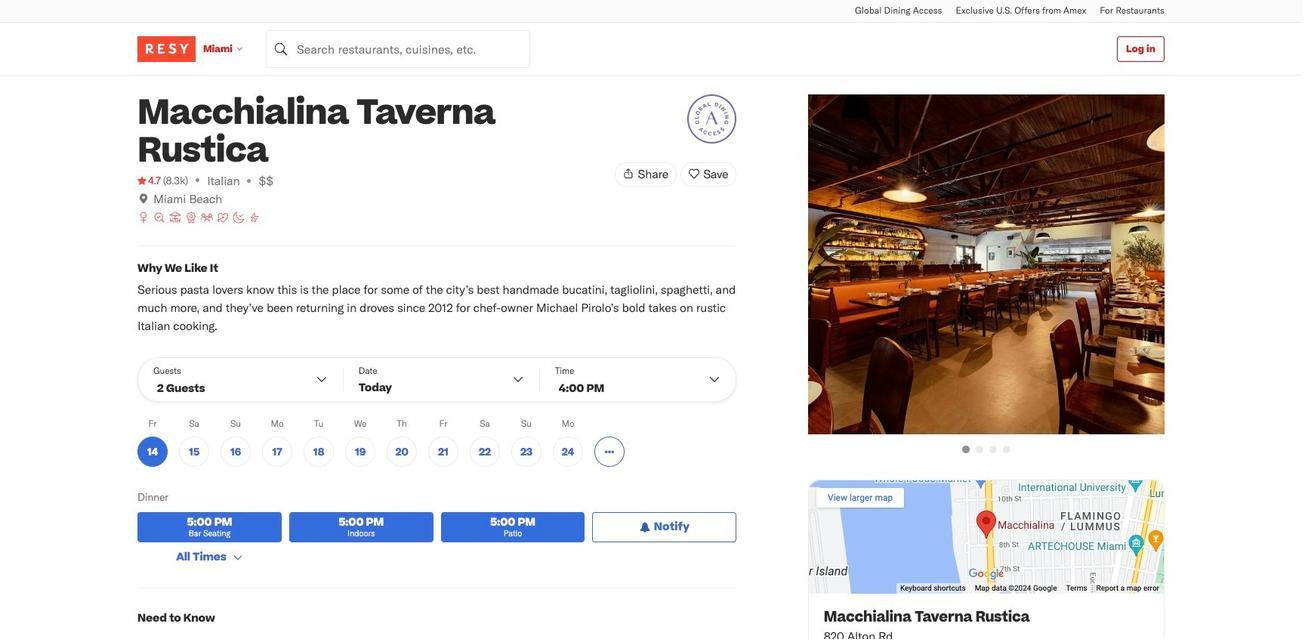 Task type: describe. For each thing, give the bounding box(es) containing it.
4.7 out of 5 stars image
[[138, 173, 161, 188]]



Task type: vqa. For each thing, say whether or not it's contained in the screenshot.
SEARCH RESTAURANTS, CUISINES, ETC. TEXT FIELD
yes



Task type: locate. For each thing, give the bounding box(es) containing it.
None field
[[266, 30, 530, 68]]

Search restaurants, cuisines, etc. text field
[[266, 30, 530, 68]]



